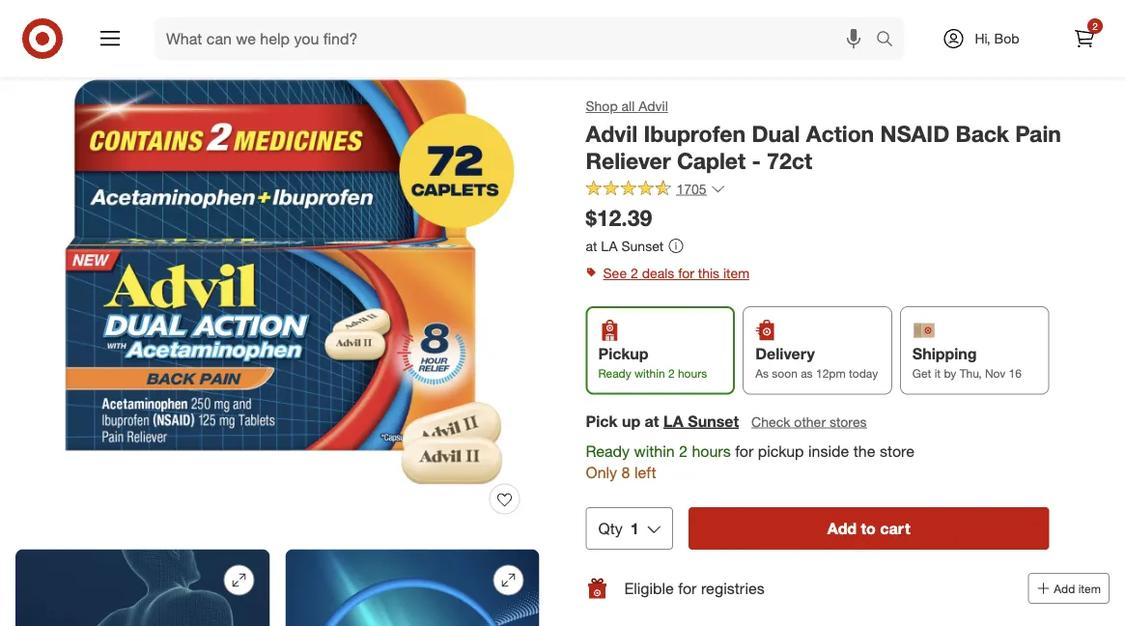 Task type: vqa. For each thing, say whether or not it's contained in the screenshot.
the "toys*"
no



Task type: locate. For each thing, give the bounding box(es) containing it.
1 vertical spatial item
[[1079, 581, 1102, 596]]

0 horizontal spatial at
[[586, 237, 598, 254]]

check
[[752, 413, 791, 430]]

0 horizontal spatial la
[[601, 237, 618, 254]]

0 horizontal spatial item
[[724, 265, 750, 282]]

for inside the see 2 deals for this item link
[[679, 265, 695, 282]]

pickup ready within 2 hours
[[599, 344, 708, 381]]

caplet
[[677, 148, 746, 175]]

qty
[[599, 519, 623, 538]]

the
[[854, 441, 876, 460]]

ready down pickup
[[599, 366, 632, 381]]

72ct
[[768, 148, 813, 175]]

1 horizontal spatial add
[[1055, 581, 1076, 596]]

8
[[622, 464, 630, 482]]

add inside button
[[1055, 581, 1076, 596]]

hours up la sunset button
[[678, 366, 708, 381]]

1 horizontal spatial la
[[664, 411, 684, 430]]

1 vertical spatial sunset
[[688, 411, 739, 430]]

item
[[724, 265, 750, 282], [1079, 581, 1102, 596]]

hours down la sunset button
[[692, 441, 731, 460]]

0 vertical spatial hours
[[678, 366, 708, 381]]

0 horizontal spatial sunset
[[622, 237, 664, 254]]

2 up pick up at la sunset
[[669, 366, 675, 381]]

0 vertical spatial within
[[635, 366, 665, 381]]

la up the see
[[601, 237, 618, 254]]

2 down la sunset button
[[679, 441, 688, 460]]

ready
[[599, 366, 632, 381], [586, 441, 630, 460]]

1 vertical spatial hours
[[692, 441, 731, 460]]

thu,
[[960, 366, 982, 381]]

1 horizontal spatial advil
[[639, 98, 668, 115]]

nov
[[986, 366, 1006, 381]]

see 2 deals for this item link
[[586, 260, 1110, 287]]

1 vertical spatial for
[[736, 441, 754, 460]]

only
[[586, 464, 618, 482]]

advil ibuprofen dual action nsaid back pain reliever caplet - 72ct, 1 of 9 image
[[15, 10, 540, 534]]

add inside button
[[828, 519, 857, 538]]

2 vertical spatial for
[[679, 579, 697, 598]]

check other stores button
[[751, 411, 868, 432]]

delivery as soon as 12pm today
[[756, 344, 879, 381]]

advil down shop
[[586, 120, 638, 147]]

shop
[[586, 98, 618, 115]]

pickup
[[758, 441, 805, 460]]

hi, bob
[[975, 30, 1020, 47]]

see 2 deals for this item
[[603, 265, 750, 282]]

by
[[945, 366, 957, 381]]

cart
[[881, 519, 911, 538]]

advil right all
[[639, 98, 668, 115]]

add to cart button
[[689, 507, 1050, 550]]

within
[[635, 366, 665, 381], [634, 441, 675, 460]]

for left this in the top of the page
[[679, 265, 695, 282]]

nsaid
[[881, 120, 950, 147]]

shipping get it by thu, nov 16
[[913, 344, 1022, 381]]

for left pickup
[[736, 441, 754, 460]]

0 vertical spatial add
[[828, 519, 857, 538]]

sunset up ready within 2 hours for pickup inside the store only 8 left
[[688, 411, 739, 430]]

0 vertical spatial ready
[[599, 366, 632, 381]]

2
[[1093, 20, 1099, 32], [631, 265, 639, 282], [669, 366, 675, 381], [679, 441, 688, 460]]

0 vertical spatial sunset
[[622, 237, 664, 254]]

0 vertical spatial la
[[601, 237, 618, 254]]

1 vertical spatial ready
[[586, 441, 630, 460]]

within up left
[[634, 441, 675, 460]]

1 vertical spatial add
[[1055, 581, 1076, 596]]

pick
[[586, 411, 618, 430]]

add
[[828, 519, 857, 538], [1055, 581, 1076, 596]]

image gallery element
[[15, 10, 540, 626]]

at right the 'up'
[[645, 411, 659, 430]]

0 vertical spatial for
[[679, 265, 695, 282]]

hi,
[[975, 30, 991, 47]]

at down $12.39
[[586, 237, 598, 254]]

dual
[[752, 120, 800, 147]]

left
[[635, 464, 657, 482]]

store
[[880, 441, 915, 460]]

within down pickup
[[635, 366, 665, 381]]

2 right the see
[[631, 265, 639, 282]]

at
[[586, 237, 598, 254], [645, 411, 659, 430]]

0 horizontal spatial add
[[828, 519, 857, 538]]

1 horizontal spatial item
[[1079, 581, 1102, 596]]

1 vertical spatial advil
[[586, 120, 638, 147]]

for right eligible
[[679, 579, 697, 598]]

1
[[631, 519, 639, 538]]

this
[[698, 265, 720, 282]]

hours
[[678, 366, 708, 381], [692, 441, 731, 460]]

1 vertical spatial within
[[634, 441, 675, 460]]

for
[[679, 265, 695, 282], [736, 441, 754, 460], [679, 579, 697, 598]]

-
[[752, 148, 761, 175]]

pickup
[[599, 344, 649, 363]]

sunset up deals
[[622, 237, 664, 254]]

hours inside pickup ready within 2 hours
[[678, 366, 708, 381]]

1 vertical spatial at
[[645, 411, 659, 430]]

la right the 'up'
[[664, 411, 684, 430]]

1 vertical spatial la
[[664, 411, 684, 430]]

shipping
[[913, 344, 978, 363]]

advil
[[639, 98, 668, 115], [586, 120, 638, 147]]

1 horizontal spatial sunset
[[688, 411, 739, 430]]

pain
[[1016, 120, 1062, 147]]

0 vertical spatial item
[[724, 265, 750, 282]]

see
[[603, 265, 627, 282]]

registries
[[701, 579, 765, 598]]

all
[[622, 98, 635, 115]]

add item
[[1055, 581, 1102, 596]]

ready up only
[[586, 441, 630, 460]]

sunset
[[622, 237, 664, 254], [688, 411, 739, 430]]

to
[[862, 519, 876, 538]]

2 inside ready within 2 hours for pickup inside the store only 8 left
[[679, 441, 688, 460]]

la
[[601, 237, 618, 254], [664, 411, 684, 430]]

for inside ready within 2 hours for pickup inside the store only 8 left
[[736, 441, 754, 460]]

1 horizontal spatial at
[[645, 411, 659, 430]]

2 right bob
[[1093, 20, 1099, 32]]

2 link
[[1064, 17, 1106, 60]]

12pm
[[817, 366, 846, 381]]

0 vertical spatial at
[[586, 237, 598, 254]]



Task type: describe. For each thing, give the bounding box(es) containing it.
eligible for registries
[[625, 579, 765, 598]]

2 inside pickup ready within 2 hours
[[669, 366, 675, 381]]

ready inside pickup ready within 2 hours
[[599, 366, 632, 381]]

it
[[935, 366, 941, 381]]

reliever
[[586, 148, 671, 175]]

search
[[868, 31, 914, 50]]

pick up at la sunset
[[586, 411, 739, 430]]

delivery
[[756, 344, 815, 363]]

other
[[795, 413, 826, 430]]

add for add to cart
[[828, 519, 857, 538]]

inside
[[809, 441, 850, 460]]

stores
[[830, 413, 867, 430]]

back
[[956, 120, 1010, 147]]

advil ibuprofen dual action nsaid back pain reliever caplet - 72ct, 3 of 9 image
[[285, 549, 540, 626]]

1705
[[677, 180, 707, 197]]

eligible
[[625, 579, 674, 598]]

add item button
[[1028, 573, 1110, 604]]

today
[[849, 366, 879, 381]]

within inside ready within 2 hours for pickup inside the store only 8 left
[[634, 441, 675, 460]]

qty 1
[[599, 519, 639, 538]]

as
[[756, 366, 769, 381]]

bob
[[995, 30, 1020, 47]]

add for add item
[[1055, 581, 1076, 596]]

hours inside ready within 2 hours for pickup inside the store only 8 left
[[692, 441, 731, 460]]

search button
[[868, 17, 914, 64]]

ready within 2 hours for pickup inside the store only 8 left
[[586, 441, 915, 482]]

action
[[807, 120, 875, 147]]

0 vertical spatial advil
[[639, 98, 668, 115]]

ready inside ready within 2 hours for pickup inside the store only 8 left
[[586, 441, 630, 460]]

0 horizontal spatial advil
[[586, 120, 638, 147]]

get
[[913, 366, 932, 381]]

at la sunset
[[586, 237, 664, 254]]

16
[[1009, 366, 1022, 381]]

as
[[801, 366, 813, 381]]

within inside pickup ready within 2 hours
[[635, 366, 665, 381]]

What can we help you find? suggestions appear below search field
[[155, 17, 881, 60]]

soon
[[772, 366, 798, 381]]

advil ibuprofen dual action nsaid back pain reliever caplet - 72ct, 2 of 9 image
[[15, 549, 270, 626]]

shop all advil advil ibuprofen dual action nsaid back pain reliever caplet - 72ct
[[586, 98, 1062, 175]]

check other stores
[[752, 413, 867, 430]]

item inside button
[[1079, 581, 1102, 596]]

deals
[[642, 265, 675, 282]]

$12.39
[[586, 204, 653, 231]]

1705 link
[[586, 179, 726, 201]]

la sunset button
[[664, 410, 739, 432]]

add to cart
[[828, 519, 911, 538]]

ibuprofen
[[644, 120, 746, 147]]

up
[[622, 411, 641, 430]]



